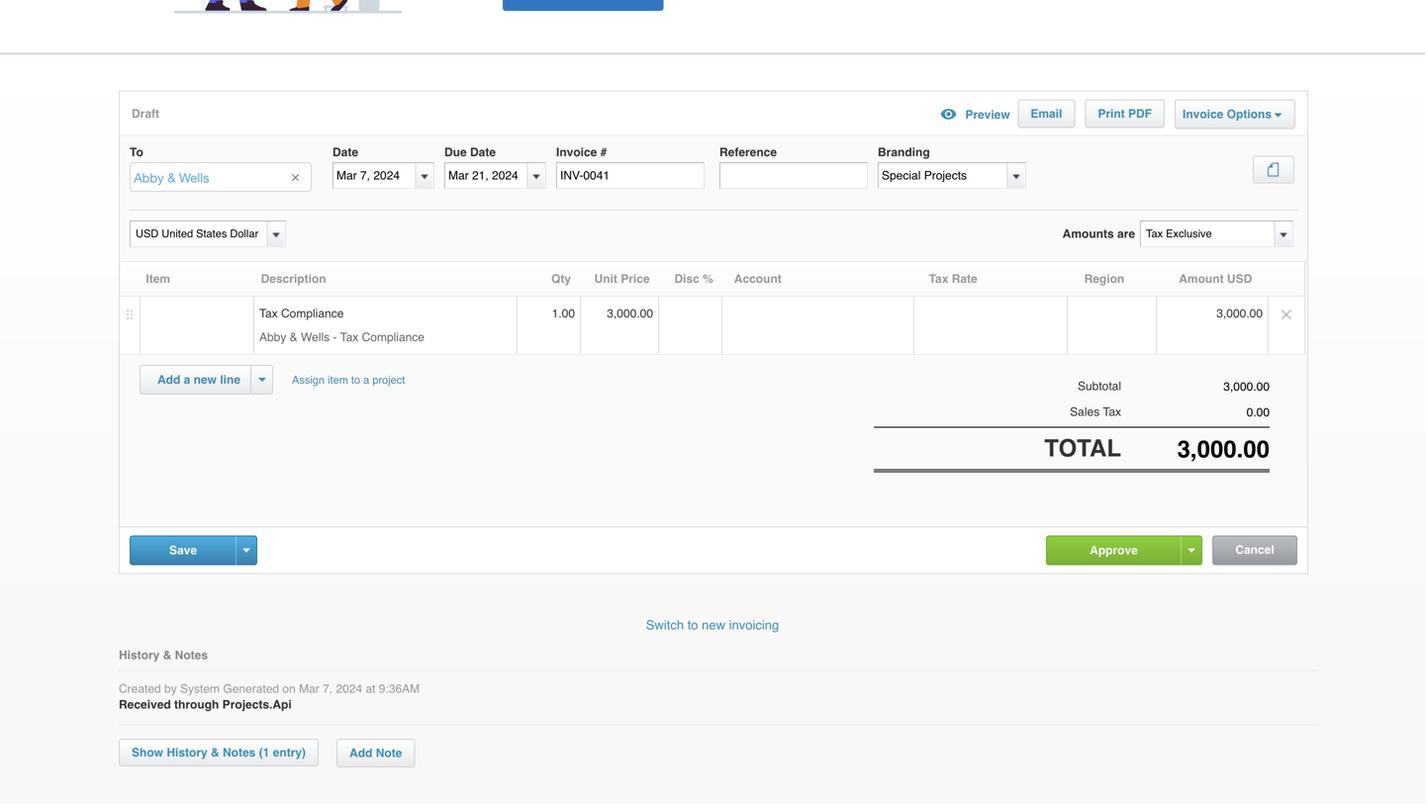 Task type: vqa. For each thing, say whether or not it's contained in the screenshot.
%
yes



Task type: locate. For each thing, give the bounding box(es) containing it.
history right 'show'
[[167, 746, 207, 760]]

0 vertical spatial compliance
[[281, 307, 344, 321]]

1 horizontal spatial to
[[687, 618, 698, 633]]

1 vertical spatial compliance
[[362, 330, 425, 344]]

3,000.00 down usd
[[1216, 307, 1263, 321]]

a
[[184, 373, 190, 387], [363, 374, 369, 386]]

date up due date text box
[[470, 146, 496, 160]]

1 3,000.00 from the left
[[607, 307, 653, 321]]

%
[[703, 272, 713, 286]]

0 horizontal spatial to
[[351, 374, 360, 386]]

to right switch
[[687, 618, 698, 633]]

0 horizontal spatial compliance
[[281, 307, 344, 321]]

0 vertical spatial &
[[290, 330, 298, 344]]

1 vertical spatial notes
[[223, 746, 256, 760]]

add for add a new line
[[157, 373, 180, 387]]

price
[[621, 272, 650, 286]]

a left the line
[[184, 373, 190, 387]]

more save options... image
[[243, 549, 250, 553]]

1 horizontal spatial 3,000.00
[[1216, 307, 1263, 321]]

display options image
[[1275, 114, 1282, 117]]

unit
[[594, 272, 617, 286]]

3,000.00 down price on the top left
[[607, 307, 653, 321]]

None text field
[[1141, 222, 1274, 246], [1121, 380, 1270, 394], [1141, 222, 1274, 246], [1121, 380, 1270, 394]]

cancel button
[[1213, 537, 1296, 565]]

amounts
[[1062, 227, 1114, 241]]

& up by
[[163, 649, 172, 663]]

created by system generated on mar 7, 2024 at 9:36am received through projects.api
[[119, 683, 420, 712]]

0 vertical spatial to
[[351, 374, 360, 386]]

switch
[[646, 618, 684, 633]]

amount usd
[[1179, 272, 1252, 286]]

date up 'date' text field
[[333, 146, 358, 160]]

0 vertical spatial add
[[157, 373, 180, 387]]

compliance up wells
[[281, 307, 344, 321]]

1 horizontal spatial new
[[702, 618, 725, 633]]

None text field
[[879, 163, 1027, 188], [131, 222, 264, 246], [1121, 406, 1270, 420], [1121, 436, 1270, 463], [879, 163, 1027, 188], [131, 222, 264, 246], [1121, 406, 1270, 420], [1121, 436, 1270, 463]]

invoice left #
[[556, 146, 597, 160]]

0 horizontal spatial date
[[333, 146, 358, 160]]

switch to new invoicing link
[[646, 618, 779, 633]]

save
[[169, 544, 197, 558]]

region
[[1084, 272, 1124, 286]]

2 vertical spatial &
[[211, 746, 219, 760]]

new for to
[[702, 618, 725, 633]]

history up created
[[119, 649, 160, 663]]

email link
[[1019, 101, 1074, 127]]

total
[[1044, 435, 1121, 462]]

are
[[1117, 227, 1135, 241]]

1 date from the left
[[333, 146, 358, 160]]

tax left rate on the top right of page
[[929, 272, 948, 286]]

1 horizontal spatial add
[[349, 747, 372, 760]]

wells
[[301, 330, 330, 344]]

invoicing
[[729, 618, 779, 633]]

notes inside "link"
[[223, 746, 256, 760]]

new left invoicing
[[702, 618, 725, 633]]

1 horizontal spatial a
[[363, 374, 369, 386]]

to
[[351, 374, 360, 386], [687, 618, 698, 633]]

1 horizontal spatial history
[[167, 746, 207, 760]]

new
[[194, 373, 217, 387], [702, 618, 725, 633]]

1 horizontal spatial notes
[[223, 746, 256, 760]]

to right item at the top
[[351, 374, 360, 386]]

invoice for invoice options
[[1183, 108, 1223, 121]]

0 horizontal spatial invoice
[[556, 146, 597, 160]]

-
[[333, 330, 337, 344]]

projects.api
[[222, 698, 292, 712]]

notes
[[175, 649, 208, 663], [223, 746, 256, 760]]

options
[[1227, 108, 1272, 121]]

invoice
[[1183, 108, 1223, 121], [556, 146, 597, 160]]

1 vertical spatial history
[[167, 746, 207, 760]]

#
[[600, 146, 607, 160]]

1 vertical spatial to
[[687, 618, 698, 633]]

0 horizontal spatial new
[[194, 373, 217, 387]]

email
[[1030, 107, 1062, 121]]

received
[[119, 698, 171, 712]]

1 vertical spatial add
[[349, 747, 372, 760]]

switch to new invoicing
[[646, 618, 779, 633]]

new for a
[[194, 373, 217, 387]]

1 vertical spatial new
[[702, 618, 725, 633]]

new left the line
[[194, 373, 217, 387]]

0 horizontal spatial add
[[157, 373, 180, 387]]

0 horizontal spatial history
[[119, 649, 160, 663]]

tax
[[929, 272, 948, 286], [259, 307, 278, 321], [340, 330, 359, 344], [1103, 405, 1121, 419]]

compliance
[[281, 307, 344, 321], [362, 330, 425, 344]]

invoice options
[[1183, 108, 1272, 121]]

approve
[[1090, 544, 1138, 558]]

due
[[444, 146, 467, 160]]

subtotal
[[1078, 379, 1121, 393]]

mar
[[299, 683, 319, 696]]

show
[[132, 746, 163, 760]]

0 vertical spatial invoice
[[1183, 108, 1223, 121]]

tax right sales
[[1103, 405, 1121, 419]]

invoice left options
[[1183, 108, 1223, 121]]

entry)
[[273, 746, 306, 760]]

Date text field
[[333, 163, 416, 188]]

tax rate
[[929, 272, 977, 286]]

amounts are
[[1062, 227, 1135, 241]]

add left "note"
[[349, 747, 372, 760]]

0 horizontal spatial 3,000.00
[[607, 307, 653, 321]]

3,000.00
[[607, 307, 653, 321], [1216, 307, 1263, 321]]

add note
[[349, 747, 402, 760]]

a left project
[[363, 374, 369, 386]]

account
[[734, 272, 782, 286]]

1 horizontal spatial invoice
[[1183, 108, 1223, 121]]

notes up system
[[175, 649, 208, 663]]

date
[[333, 146, 358, 160], [470, 146, 496, 160]]

invoice for invoice #
[[556, 146, 597, 160]]

& left (1
[[211, 746, 219, 760]]

notes left (1
[[223, 746, 256, 760]]

1 vertical spatial invoice
[[556, 146, 597, 160]]

0 vertical spatial history
[[119, 649, 160, 663]]

0 horizontal spatial notes
[[175, 649, 208, 663]]

disc %
[[674, 272, 713, 286]]

compliance up project
[[362, 330, 425, 344]]

2 horizontal spatial &
[[290, 330, 298, 344]]

add left the line
[[157, 373, 180, 387]]

by
[[164, 683, 177, 696]]

2 date from the left
[[470, 146, 496, 160]]

1 horizontal spatial compliance
[[362, 330, 425, 344]]

&
[[290, 330, 298, 344], [163, 649, 172, 663], [211, 746, 219, 760]]

branding
[[878, 146, 930, 160]]

0 vertical spatial new
[[194, 373, 217, 387]]

add note link
[[336, 739, 415, 768]]

history
[[119, 649, 160, 663], [167, 746, 207, 760]]

preview link
[[933, 100, 1010, 129]]

& right abby
[[290, 330, 298, 344]]

1 horizontal spatial date
[[470, 146, 496, 160]]

rate
[[952, 272, 977, 286]]

0 horizontal spatial a
[[184, 373, 190, 387]]

0 horizontal spatial &
[[163, 649, 172, 663]]

system
[[180, 683, 220, 696]]

1 horizontal spatial &
[[211, 746, 219, 760]]

add
[[157, 373, 180, 387], [349, 747, 372, 760]]



Task type: describe. For each thing, give the bounding box(es) containing it.
created
[[119, 683, 161, 696]]

item
[[328, 374, 348, 386]]

Invoice # text field
[[556, 162, 705, 189]]

2024
[[336, 683, 362, 696]]

2 3,000.00 from the left
[[1216, 307, 1263, 321]]

line
[[220, 373, 240, 387]]

9:36am
[[379, 683, 420, 696]]

0 vertical spatial notes
[[175, 649, 208, 663]]

(1
[[259, 746, 270, 760]]

sales
[[1070, 405, 1100, 419]]

invoice #
[[556, 146, 607, 160]]

disc
[[674, 272, 699, 286]]

more add line options... image
[[259, 378, 266, 382]]

preview
[[965, 108, 1010, 122]]

assign
[[292, 374, 325, 386]]

1 vertical spatial &
[[163, 649, 172, 663]]

add a new line
[[157, 373, 240, 387]]

more approve options... image
[[1188, 549, 1195, 553]]

tax right -
[[340, 330, 359, 344]]

qty
[[551, 272, 571, 286]]

& inside show history & notes (1 entry) "link"
[[211, 746, 219, 760]]

assign item to a project
[[292, 374, 405, 386]]

show history & notes (1 entry)
[[132, 746, 306, 760]]

due date
[[444, 146, 496, 160]]

usd
[[1227, 272, 1252, 286]]

7,
[[323, 683, 333, 696]]

add a new line link
[[145, 366, 252, 394]]

at
[[366, 683, 376, 696]]

Due Date text field
[[445, 163, 527, 188]]

on
[[282, 683, 296, 696]]

add for add note
[[349, 747, 372, 760]]

save link
[[131, 537, 236, 565]]

generated
[[223, 683, 279, 696]]

through
[[174, 698, 219, 712]]

project
[[372, 374, 405, 386]]

unit price
[[594, 272, 650, 286]]

approve link
[[1047, 537, 1181, 565]]

1.00
[[552, 307, 575, 321]]

delete line item image
[[1269, 297, 1304, 332]]

amount
[[1179, 272, 1224, 286]]

reference
[[719, 146, 777, 160]]

history inside "link"
[[167, 746, 207, 760]]

print pdf link
[[1086, 101, 1164, 127]]

description
[[261, 272, 326, 286]]

sales tax
[[1070, 405, 1121, 419]]

& inside the tax compliance abby & wells - tax compliance
[[290, 330, 298, 344]]

tax compliance abby & wells - tax compliance
[[259, 307, 425, 344]]

Reference text field
[[719, 162, 868, 189]]

abby
[[259, 330, 286, 344]]

tax up abby
[[259, 307, 278, 321]]

show history & notes (1 entry) link
[[119, 739, 319, 767]]

cancel
[[1235, 544, 1274, 557]]

print
[[1098, 107, 1125, 121]]

pdf
[[1128, 107, 1152, 121]]

item
[[146, 272, 170, 286]]

note
[[376, 747, 402, 760]]

print pdf
[[1098, 107, 1152, 121]]

assign item to a project link
[[283, 365, 414, 395]]

history & notes
[[119, 649, 208, 663]]

to
[[130, 146, 143, 160]]

draft
[[132, 107, 159, 121]]



